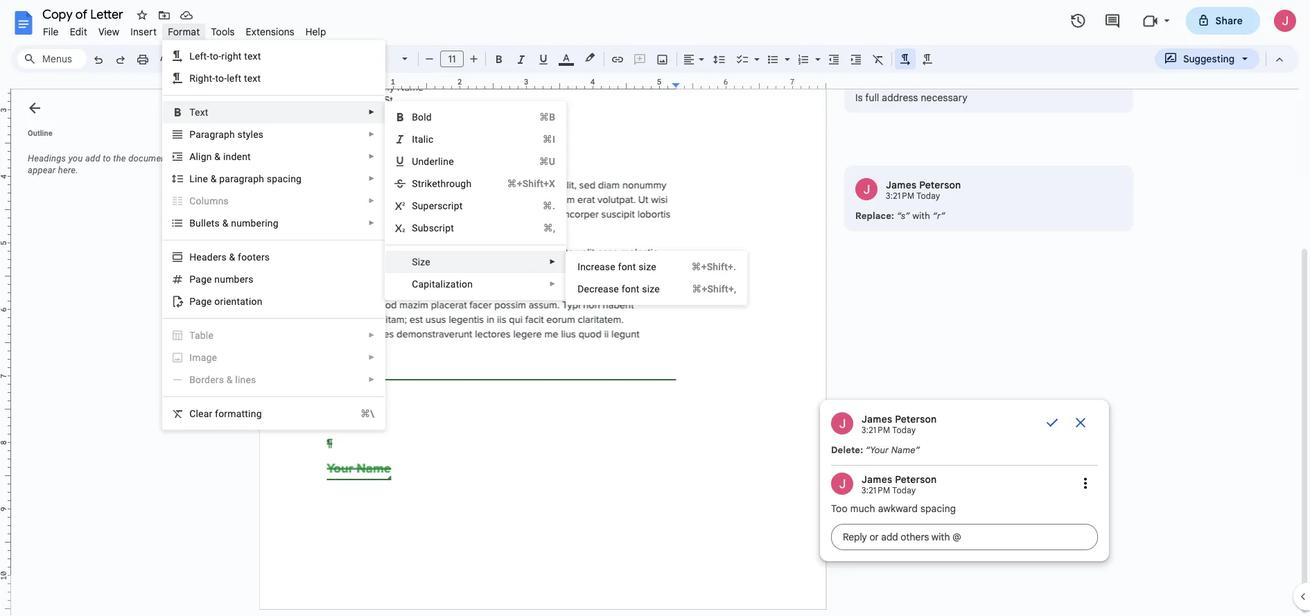 Task type: vqa. For each thing, say whether or not it's contained in the screenshot.


Task type: locate. For each thing, give the bounding box(es) containing it.
size down the 'increase font size i' element
[[642, 283, 660, 295]]

p
[[189, 129, 196, 140]]

l down a
[[189, 173, 195, 184]]

is
[[856, 92, 863, 104]]

outline heading
[[11, 128, 200, 147]]

edit
[[70, 26, 87, 38]]

l
[[189, 50, 195, 62], [189, 173, 195, 184]]

font up decrease font size d element in the top of the page
[[618, 261, 636, 273]]

0 horizontal spatial spacing
[[267, 173, 302, 184]]

0 vertical spatial peterson
[[920, 179, 961, 191]]

0 vertical spatial spacing
[[267, 173, 302, 184]]

proxima
[[356, 53, 393, 65]]

menu item containing i
[[171, 351, 375, 365]]

1 vertical spatial 3:21 pm
[[862, 425, 891, 436]]

► for "align & indent a" "element"
[[368, 153, 375, 161]]

Star checkbox
[[132, 6, 152, 25]]

1 vertical spatial n
[[214, 274, 220, 285]]

to- for left
[[215, 72, 227, 84]]

today up awkward
[[893, 486, 916, 496]]

spacing
[[267, 173, 302, 184], [921, 503, 956, 515]]

1 vertical spatial james
[[862, 413, 893, 425]]

0 vertical spatial n
[[218, 195, 224, 207]]

s
[[412, 200, 418, 211]]

1 vertical spatial l
[[189, 173, 195, 184]]

view menu item
[[93, 24, 125, 40]]

edit menu item
[[64, 24, 93, 40]]

insert menu item
[[125, 24, 162, 40]]

0 vertical spatial text
[[244, 50, 261, 62]]

⌘.
[[543, 200, 556, 211]]

james up replace: "s" with "r"
[[886, 179, 917, 191]]

font for ncrease
[[618, 261, 636, 273]]

too much awkward spacing
[[831, 503, 956, 515]]

menu item up borders & lines menu item on the bottom left
[[171, 351, 375, 365]]

n for s
[[218, 195, 224, 207]]

3:21 pm up delete: "your name"
[[862, 425, 891, 436]]

spacing right paragraph
[[267, 173, 302, 184]]

bullets & numbering t element
[[189, 217, 283, 229]]

0 horizontal spatial i
[[189, 352, 192, 363]]

to- right e
[[210, 50, 221, 62]]

document outline element
[[11, 89, 200, 616]]

3:21 pm up replace: "s" with "r"
[[886, 191, 915, 201]]

james peterson image
[[831, 413, 854, 435]]

menu item
[[163, 190, 385, 212], [171, 351, 375, 365]]

1 vertical spatial size
[[642, 283, 660, 295]]

decrease font size d element
[[578, 283, 664, 295]]

ipt
[[443, 222, 454, 234]]

add
[[85, 153, 100, 164]]

1 l from the top
[[189, 50, 195, 62]]

james down "your
[[862, 474, 893, 486]]

page down page n u mbers at the left
[[189, 296, 212, 307]]

james peterson 3:21 pm today up name"
[[862, 413, 937, 436]]

application containing share
[[0, 0, 1311, 616]]

& right eaders
[[229, 251, 235, 263]]

l for ine
[[189, 173, 195, 184]]

u
[[412, 156, 418, 167]]

share button
[[1186, 7, 1261, 35]]

n left mbers
[[214, 274, 220, 285]]

delete:
[[831, 444, 863, 456]]

0 vertical spatial to-
[[210, 50, 221, 62]]

today up with
[[917, 191, 941, 201]]

bulle
[[189, 217, 211, 229]]

suggesting button
[[1155, 49, 1260, 69]]

stri
[[412, 178, 427, 189]]

s for t
[[215, 217, 220, 229]]

more options... image
[[1081, 475, 1091, 493]]

1 vertical spatial spacing
[[921, 503, 956, 515]]

i for ncrease font size
[[578, 261, 581, 273]]

headings you add to the document will appear here.
[[28, 153, 185, 175]]

⌘i element
[[526, 132, 556, 146]]

peterson down name"
[[895, 474, 937, 486]]

3:21 pm for "your name"
[[862, 425, 891, 436]]

2 horizontal spatial i
[[578, 261, 581, 273]]

footers
[[238, 251, 270, 263]]

⌘u
[[539, 156, 556, 167]]

proxima nova
[[356, 53, 418, 65]]

james peterson 3:21 pm today up awkward
[[862, 474, 937, 496]]

0 vertical spatial james
[[886, 179, 917, 191]]

0 vertical spatial today
[[917, 191, 941, 201]]

table
[[189, 330, 214, 341]]

0 vertical spatial font
[[618, 261, 636, 273]]

⌘b element
[[523, 110, 556, 124]]

capitalization
[[412, 278, 473, 290]]

⌘+shift+period element
[[675, 260, 737, 274]]

left
[[227, 72, 242, 84]]

2 page from the top
[[189, 296, 212, 307]]

peterson
[[920, 179, 961, 191], [895, 413, 937, 425], [895, 474, 937, 486]]

peterson for delete: "your name"
[[895, 413, 937, 425]]

paragraph
[[219, 173, 264, 184]]

"s"
[[897, 210, 910, 221]]

⌘+shift+comma element
[[676, 282, 737, 296]]

borders & lines
[[189, 374, 256, 386]]

i m age
[[189, 352, 217, 363]]

lines
[[235, 374, 256, 386]]

text right right
[[244, 50, 261, 62]]

& left lines
[[227, 374, 233, 386]]

► for paragraph styles p element
[[368, 130, 375, 138]]

font for ecrease
[[622, 283, 640, 295]]

0 vertical spatial i
[[412, 133, 415, 145]]

right-to-left text g element
[[189, 72, 265, 84]]

1 horizontal spatial s
[[224, 195, 229, 207]]

⌘period element
[[526, 199, 556, 213]]

1 vertical spatial font
[[622, 283, 640, 295]]

1 vertical spatial to-
[[215, 72, 227, 84]]

aragraph
[[196, 129, 235, 140]]

insert image image
[[655, 49, 671, 69]]

james for "your name"
[[862, 413, 893, 425]]

page left u
[[189, 274, 212, 285]]

right margin image
[[673, 78, 826, 89]]

0 vertical spatial menu item
[[163, 190, 385, 212]]

& inside borders & lines menu item
[[227, 374, 233, 386]]

Rename text field
[[37, 6, 131, 22]]

insert
[[131, 26, 157, 38]]

s
[[224, 195, 229, 207], [215, 217, 220, 229]]

n for u
[[214, 274, 220, 285]]

& right t
[[222, 217, 229, 229]]

s for n
[[224, 195, 229, 207]]

today for delete: "your name"
[[893, 425, 916, 436]]

james
[[886, 179, 917, 191], [862, 413, 893, 425], [862, 474, 893, 486]]

1 page from the top
[[189, 274, 212, 285]]

1 vertical spatial peterson
[[895, 413, 937, 425]]

l e ft-to-right text
[[189, 50, 261, 62]]

► for borders & lines q element
[[368, 376, 375, 384]]

replace:
[[856, 210, 895, 221]]

james peterson 3:21 pm today for with
[[886, 179, 961, 201]]

font down the 'increase font size i' element
[[622, 283, 640, 295]]

subsc
[[412, 222, 439, 234]]

0 vertical spatial 3:21 pm
[[886, 191, 915, 201]]

to-
[[210, 50, 221, 62], [215, 72, 227, 84]]

ine
[[195, 173, 208, 184]]

today
[[917, 191, 941, 201], [893, 425, 916, 436], [893, 486, 916, 496]]

today up name"
[[893, 425, 916, 436]]

1 vertical spatial s
[[215, 217, 220, 229]]

uperscript
[[418, 200, 463, 211]]

s right bulle
[[215, 217, 220, 229]]

spacing up reply text field
[[921, 503, 956, 515]]

tools
[[211, 26, 235, 38]]

increase font size i element
[[578, 261, 661, 273]]

► inside table menu item
[[368, 331, 375, 339]]

p aragraph styles
[[189, 129, 264, 140]]

⌘backslash element
[[344, 407, 375, 421]]

too
[[831, 503, 848, 515]]

text color image
[[559, 49, 574, 66]]

james peterson 3:21 pm today up with
[[886, 179, 961, 201]]

tools menu item
[[206, 24, 240, 40]]

name"
[[892, 444, 920, 456]]

file
[[43, 26, 59, 38]]

1 horizontal spatial spacing
[[921, 503, 956, 515]]

size
[[639, 261, 657, 273], [642, 283, 660, 295]]

much
[[851, 503, 876, 515]]

⌘+shift+x
[[507, 178, 556, 189]]

james peterson image
[[856, 178, 878, 200], [831, 473, 854, 495]]

1 vertical spatial menu item
[[171, 351, 375, 365]]

text for ht-to-left text
[[244, 72, 261, 84]]

peterson up "r"
[[920, 179, 961, 191]]

menu bar
[[37, 18, 332, 41]]

mode and view toolbar
[[1155, 45, 1291, 73]]

text right 'left'
[[244, 72, 261, 84]]

s right colum
[[224, 195, 229, 207]]

application
[[0, 0, 1311, 616]]

ncrease
[[581, 261, 616, 273]]

⌘comma element
[[527, 221, 556, 235]]

0 horizontal spatial james peterson image
[[831, 473, 854, 495]]

james peterson image up too
[[831, 473, 854, 495]]

text
[[244, 50, 261, 62], [244, 72, 261, 84]]

1 vertical spatial i
[[578, 261, 581, 273]]

stri k ethrough
[[412, 178, 472, 189]]

james peterson 3:21 pm today
[[886, 179, 961, 201], [862, 413, 937, 436], [862, 474, 937, 496]]

& right ine
[[211, 173, 217, 184]]

peterson up name"
[[895, 413, 937, 425]]

menu bar containing file
[[37, 18, 332, 41]]

& right the lign
[[215, 151, 221, 162]]

i left age
[[189, 352, 192, 363]]

0 horizontal spatial s
[[215, 217, 220, 229]]

1 vertical spatial today
[[893, 425, 916, 436]]

image m element
[[189, 352, 221, 363]]

0 vertical spatial james peterson 3:21 pm today
[[886, 179, 961, 201]]

james peterson image up replace:
[[856, 178, 878, 200]]

ht-
[[204, 72, 215, 84]]

Reply text field
[[831, 524, 1098, 551]]

1 horizontal spatial i
[[412, 133, 415, 145]]

u
[[220, 274, 225, 285]]

1 vertical spatial text
[[244, 72, 261, 84]]

address
[[882, 92, 919, 104]]

0 vertical spatial james peterson image
[[856, 178, 878, 200]]

l for e
[[189, 50, 195, 62]]

0 vertical spatial page
[[189, 274, 212, 285]]

i for talic
[[412, 133, 415, 145]]

n up bulle t s & numbering on the left of the page
[[218, 195, 224, 207]]

to- for right
[[210, 50, 221, 62]]

i up d
[[578, 261, 581, 273]]

menu
[[162, 0, 386, 524], [385, 101, 567, 300], [566, 251, 748, 305]]

page
[[189, 274, 212, 285], [189, 296, 212, 307]]

james up "your
[[862, 413, 893, 425]]

r
[[439, 222, 443, 234]]

2 l from the top
[[189, 173, 195, 184]]

b
[[412, 111, 418, 123]]

menu bar inside menu bar banner
[[37, 18, 332, 41]]

⌘+shift+x element
[[491, 177, 556, 191]]

1 vertical spatial james peterson 3:21 pm today
[[862, 413, 937, 436]]

size for i ncrease font size
[[639, 261, 657, 273]]

borders & lines q element
[[189, 374, 260, 386]]

0 vertical spatial size
[[639, 261, 657, 273]]

0 vertical spatial s
[[224, 195, 229, 207]]

menu item up numbering
[[163, 190, 385, 212]]

0 vertical spatial l
[[189, 50, 195, 62]]

► inside borders & lines menu item
[[368, 376, 375, 384]]

n
[[218, 195, 224, 207], [214, 274, 220, 285]]

size o element
[[412, 256, 435, 268]]

i ncrease font size
[[578, 261, 657, 273]]

the
[[113, 153, 126, 164]]

2 vertical spatial i
[[189, 352, 192, 363]]

s inside menu item
[[224, 195, 229, 207]]

i down b
[[412, 133, 415, 145]]

m
[[192, 352, 201, 363]]

to- right g
[[215, 72, 227, 84]]

colum n s
[[189, 195, 229, 207]]

3:21 pm up much
[[862, 486, 891, 496]]

styles
[[238, 129, 264, 140]]

size up decrease font size d element in the top of the page
[[639, 261, 657, 273]]

d ecrease font size
[[578, 283, 660, 295]]

1 vertical spatial page
[[189, 296, 212, 307]]

l left the ft-
[[189, 50, 195, 62]]



Task type: describe. For each thing, give the bounding box(es) containing it.
e
[[195, 50, 200, 62]]

2 vertical spatial 3:21 pm
[[862, 486, 891, 496]]

will
[[172, 153, 185, 164]]

c
[[189, 408, 196, 420]]

columns n element
[[189, 195, 233, 207]]

text s element
[[189, 106, 213, 118]]

ft-
[[200, 50, 210, 62]]

is full address necessary
[[856, 92, 968, 104]]

age
[[201, 352, 217, 363]]

h
[[189, 251, 196, 263]]

full
[[866, 92, 880, 104]]

► for image m "element"
[[368, 354, 375, 362]]

page orientation
[[189, 296, 263, 307]]

underline u element
[[412, 156, 458, 167]]

bold b element
[[412, 111, 436, 123]]

borders
[[189, 374, 224, 386]]

borders & lines menu item
[[171, 373, 375, 387]]

menu bar banner
[[0, 0, 1311, 616]]

bottom margin image
[[0, 572, 10, 609]]

help
[[306, 26, 326, 38]]

"your
[[866, 444, 889, 456]]

clear formatting c element
[[189, 408, 266, 420]]

necessary
[[921, 92, 968, 104]]

line & paragraph spacing l element
[[189, 173, 306, 184]]

► for text s element
[[368, 108, 375, 116]]

extensions
[[246, 26, 295, 38]]

capitalization 1 element
[[412, 278, 477, 290]]

left-to-right text e element
[[189, 50, 265, 62]]

outline
[[28, 129, 53, 137]]

a lign & indent
[[189, 151, 251, 162]]

s uperscript
[[412, 200, 463, 211]]

lign
[[196, 151, 212, 162]]

document
[[128, 153, 169, 164]]

page n u mbers
[[189, 274, 254, 285]]

lear
[[196, 408, 213, 420]]

headings
[[28, 153, 66, 164]]

nova
[[395, 53, 418, 65]]

1 vertical spatial james peterson image
[[831, 473, 854, 495]]

headers & footers h element
[[189, 251, 274, 263]]

page numbers u element
[[189, 274, 258, 285]]

► for line & paragraph spacing l element
[[368, 175, 375, 183]]

u nderline
[[412, 156, 454, 167]]

font list. proxima nova selected. option
[[356, 49, 418, 69]]

⌘b
[[539, 111, 556, 123]]

i inside menu item
[[189, 352, 192, 363]]

subsc r ipt
[[412, 222, 454, 234]]

menu containing b
[[385, 101, 567, 300]]

highlight color image
[[582, 49, 598, 66]]

► for columns n element
[[368, 197, 375, 205]]

eaders
[[196, 251, 227, 263]]

2 vertical spatial today
[[893, 486, 916, 496]]

2 vertical spatial james peterson 3:21 pm today
[[862, 474, 937, 496]]

main toolbar
[[86, 0, 939, 538]]

⌘+shift+.
[[692, 261, 737, 273]]

Menus field
[[17, 49, 87, 69]]

line & paragraph spacing image
[[712, 49, 728, 69]]

bulle t s & numbering
[[189, 217, 279, 229]]

strikethrough k element
[[412, 178, 476, 189]]

right
[[221, 50, 242, 62]]

size
[[412, 256, 431, 268]]

c lear formatting
[[189, 408, 262, 420]]

& for lign
[[215, 151, 221, 162]]

► for table 2 "element"
[[368, 331, 375, 339]]

today for with
[[917, 191, 941, 201]]

indent
[[223, 151, 251, 162]]

text
[[189, 106, 208, 118]]

menu containing l
[[162, 0, 386, 524]]

⌘i
[[543, 133, 556, 145]]

paragraph styles p element
[[189, 129, 268, 140]]

page orientation 3 element
[[189, 296, 267, 307]]

1 horizontal spatial james peterson image
[[856, 178, 878, 200]]

⌘+shift+,
[[692, 283, 737, 295]]

Font size field
[[440, 51, 469, 68]]

format
[[168, 26, 200, 38]]

share
[[1216, 15, 1243, 27]]

awkward
[[878, 503, 918, 515]]

james for "s"
[[886, 179, 917, 191]]

& for eaders
[[229, 251, 235, 263]]

ecrease
[[584, 283, 619, 295]]

align & indent a element
[[189, 151, 255, 162]]

suggesting
[[1184, 53, 1235, 65]]

2 vertical spatial peterson
[[895, 474, 937, 486]]

replace: "s" with "r"
[[856, 210, 946, 221]]

nderline
[[418, 156, 454, 167]]

here.
[[58, 165, 78, 175]]

colum
[[189, 195, 218, 207]]

peterson for with
[[920, 179, 961, 191]]

a
[[189, 151, 196, 162]]

appear
[[28, 165, 56, 175]]

"r"
[[933, 210, 946, 221]]

menu item containing colum
[[163, 190, 385, 212]]

page for page orientation
[[189, 296, 212, 307]]

Font size text field
[[441, 51, 463, 67]]

spacing inside menu
[[267, 173, 302, 184]]

superscript s element
[[412, 200, 467, 211]]

james peterson 3:21 pm today for delete: "your name"
[[862, 413, 937, 436]]

orientation
[[214, 296, 263, 307]]

file menu item
[[37, 24, 64, 40]]

⌘\
[[361, 408, 375, 420]]

menu containing i
[[566, 251, 748, 305]]

view
[[98, 26, 119, 38]]

b old
[[412, 111, 432, 123]]

formatting
[[215, 408, 262, 420]]

2 vertical spatial james
[[862, 474, 893, 486]]

mbers
[[225, 274, 254, 285]]

l ine & paragraph spacing
[[189, 173, 302, 184]]

text for ft-to-right text
[[244, 50, 261, 62]]

ethrough
[[432, 178, 472, 189]]

ri
[[189, 72, 198, 84]]

talic
[[415, 133, 434, 145]]

numbering
[[231, 217, 279, 229]]

⌘,
[[543, 222, 556, 234]]

old
[[418, 111, 432, 123]]

table 2 element
[[189, 330, 218, 341]]

page for page n u mbers
[[189, 274, 212, 285]]

d
[[578, 283, 584, 295]]

⌘u element
[[523, 155, 556, 169]]

help menu item
[[300, 24, 332, 40]]

table menu item
[[171, 329, 375, 343]]

extensions menu item
[[240, 24, 300, 40]]

& for ine
[[211, 173, 217, 184]]

size for d ecrease font size
[[642, 283, 660, 295]]

format menu item
[[162, 24, 206, 40]]

3:21 pm for "s"
[[886, 191, 915, 201]]

k
[[427, 178, 432, 189]]

subscript r element
[[412, 222, 458, 234]]

italic i element
[[412, 133, 438, 145]]

► for bullets & numbering t element
[[368, 219, 375, 227]]

t
[[211, 217, 215, 229]]



